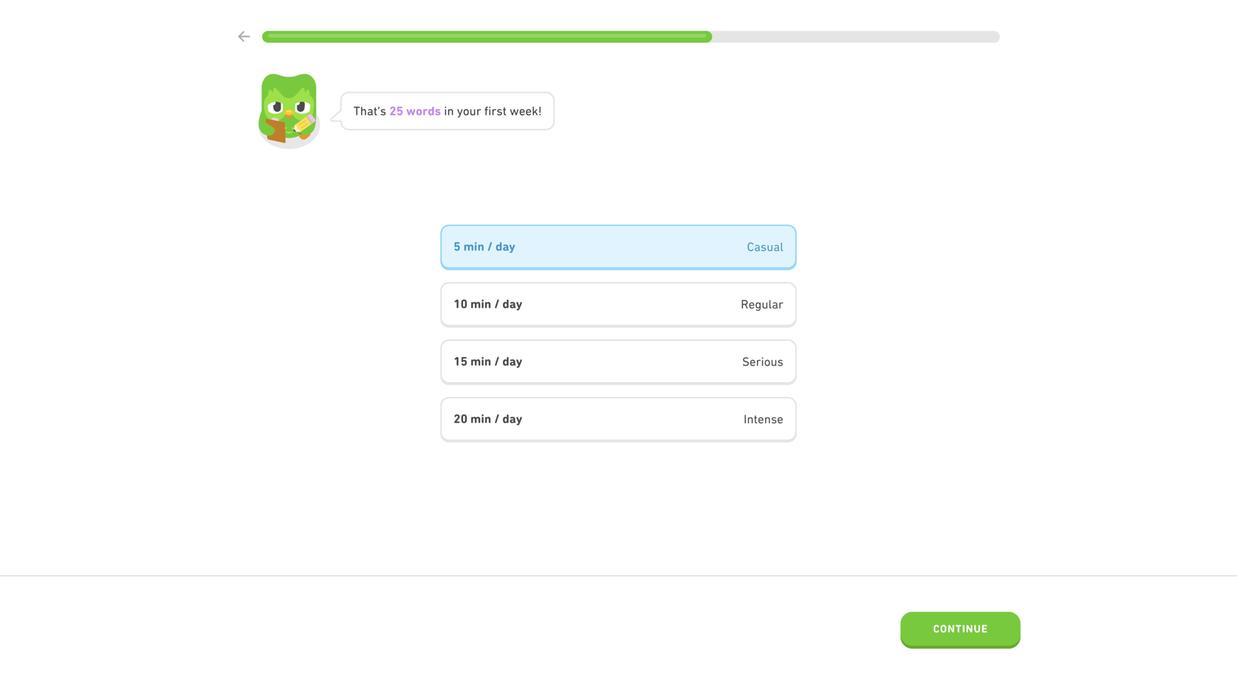 Task type: vqa. For each thing, say whether or not it's contained in the screenshot.
rightmost 'n'
no



Task type: describe. For each thing, give the bounding box(es) containing it.
2 e from the left
[[526, 104, 532, 118]]

10 min / day
[[454, 297, 523, 311]]

n
[[447, 104, 454, 118]]

1 horizontal spatial 5
[[454, 239, 461, 254]]

5 min / day
[[454, 239, 516, 254]]

15 min / day
[[454, 354, 523, 369]]

a
[[367, 104, 374, 118]]

d
[[428, 104, 435, 118]]

h
[[360, 104, 367, 118]]

2
[[390, 104, 396, 118]]

t h a t ' s
[[354, 104, 386, 118]]

1 o from the left
[[416, 104, 423, 118]]

casual
[[747, 240, 784, 254]]

k
[[532, 104, 538, 118]]

day for 10 min / day
[[503, 297, 523, 311]]

r for o
[[423, 104, 428, 118]]

min for 10
[[471, 297, 492, 311]]

/ for 5 min / day
[[487, 239, 493, 254]]

1 w from the left
[[406, 104, 416, 118]]

continue
[[934, 623, 989, 635]]

1 e from the left
[[519, 104, 526, 118]]

2 o from the left
[[463, 104, 470, 118]]

min for 20
[[471, 412, 492, 426]]

20
[[454, 412, 468, 426]]

min for 15
[[471, 354, 492, 369]]

regular
[[741, 297, 784, 311]]

!
[[538, 104, 542, 118]]

f
[[485, 104, 489, 118]]

10
[[454, 297, 468, 311]]

1 s from the left
[[380, 104, 386, 118]]

1 i from the left
[[444, 104, 447, 118]]

w o r d s
[[406, 104, 441, 118]]



Task type: locate. For each thing, give the bounding box(es) containing it.
day right 10
[[503, 297, 523, 311]]

day for 20 min / day
[[503, 412, 523, 426]]

0 horizontal spatial w
[[406, 104, 416, 118]]

/ up 10 min / day
[[487, 239, 493, 254]]

min right 20
[[471, 412, 492, 426]]

f i r s t w e e k !
[[485, 104, 542, 118]]

1 horizontal spatial r
[[476, 104, 482, 118]]

5 up 10
[[454, 239, 461, 254]]

'
[[378, 104, 380, 118]]

r for i
[[492, 104, 497, 118]]

o right n
[[463, 104, 470, 118]]

s left n
[[435, 104, 441, 118]]

progress bar
[[262, 31, 1000, 43]]

min right '15'
[[471, 354, 492, 369]]

/ right 20
[[494, 412, 500, 426]]

1 vertical spatial 5
[[454, 239, 461, 254]]

w left k on the top
[[510, 104, 519, 118]]

1 horizontal spatial i
[[489, 104, 492, 118]]

continue button
[[901, 612, 1021, 649]]

e left !
[[526, 104, 532, 118]]

0 horizontal spatial r
[[423, 104, 428, 118]]

i right d
[[444, 104, 447, 118]]

2 w from the left
[[510, 104, 519, 118]]

0 vertical spatial 5
[[396, 104, 403, 118]]

/ right 10
[[494, 297, 500, 311]]

15
[[454, 354, 468, 369]]

day right 20
[[503, 412, 523, 426]]

min right 10
[[471, 297, 492, 311]]

1 horizontal spatial t
[[503, 104, 507, 118]]

1 r from the left
[[423, 104, 428, 118]]

i right u
[[489, 104, 492, 118]]

w right 2 5
[[406, 104, 416, 118]]

serious
[[742, 355, 784, 369]]

u
[[470, 104, 476, 118]]

o left d
[[416, 104, 423, 118]]

0 horizontal spatial s
[[380, 104, 386, 118]]

1 horizontal spatial o
[[463, 104, 470, 118]]

2 5
[[390, 104, 403, 118]]

day for 15 min / day
[[503, 354, 523, 369]]

day for 5 min / day
[[496, 239, 516, 254]]

t
[[354, 104, 360, 118]]

s
[[380, 104, 386, 118], [435, 104, 441, 118], [497, 104, 503, 118]]

/ for 10 min / day
[[494, 297, 500, 311]]

day up 10 min / day
[[496, 239, 516, 254]]

w
[[406, 104, 416, 118], [510, 104, 519, 118]]

1 t from the left
[[374, 104, 378, 118]]

y
[[457, 104, 463, 118]]

None radio
[[441, 282, 797, 328], [441, 340, 797, 385], [441, 282, 797, 328], [441, 340, 797, 385]]

2 t from the left
[[503, 104, 507, 118]]

/
[[487, 239, 493, 254], [494, 297, 500, 311], [494, 354, 500, 369], [494, 412, 500, 426]]

2 horizontal spatial s
[[497, 104, 503, 118]]

o
[[416, 104, 423, 118], [463, 104, 470, 118]]

t
[[374, 104, 378, 118], [503, 104, 507, 118]]

s right f
[[497, 104, 503, 118]]

t right h
[[374, 104, 378, 118]]

/ for 20 min / day
[[494, 412, 500, 426]]

None radio
[[441, 225, 797, 270], [441, 397, 797, 443], [441, 225, 797, 270], [441, 397, 797, 443]]

min
[[464, 239, 485, 254], [471, 297, 492, 311], [471, 354, 492, 369], [471, 412, 492, 426]]

2 r from the left
[[476, 104, 482, 118]]

0 horizontal spatial 5
[[396, 104, 403, 118]]

r left n
[[423, 104, 428, 118]]

3 r from the left
[[492, 104, 497, 118]]

3 s from the left
[[497, 104, 503, 118]]

/ right '15'
[[494, 354, 500, 369]]

1 horizontal spatial w
[[510, 104, 519, 118]]

day right '15'
[[503, 354, 523, 369]]

1 horizontal spatial s
[[435, 104, 441, 118]]

r
[[423, 104, 428, 118], [476, 104, 482, 118], [492, 104, 497, 118]]

2 i from the left
[[489, 104, 492, 118]]

r left f
[[476, 104, 482, 118]]

e
[[519, 104, 526, 118], [526, 104, 532, 118]]

20 min / day
[[454, 412, 523, 426]]

min up 10
[[464, 239, 485, 254]]

min for 5
[[464, 239, 485, 254]]

0 horizontal spatial t
[[374, 104, 378, 118]]

2 horizontal spatial r
[[492, 104, 497, 118]]

/ for 15 min / day
[[494, 354, 500, 369]]

r right f
[[492, 104, 497, 118]]

intense
[[744, 412, 784, 426]]

2 s from the left
[[435, 104, 441, 118]]

s left 2
[[380, 104, 386, 118]]

i n y o u r
[[444, 104, 482, 118]]

i
[[444, 104, 447, 118], [489, 104, 492, 118]]

t right f
[[503, 104, 507, 118]]

0 horizontal spatial i
[[444, 104, 447, 118]]

day
[[496, 239, 516, 254], [503, 297, 523, 311], [503, 354, 523, 369], [503, 412, 523, 426]]

e left k on the top
[[519, 104, 526, 118]]

5 right '
[[396, 104, 403, 118]]

5
[[396, 104, 403, 118], [454, 239, 461, 254]]

0 horizontal spatial o
[[416, 104, 423, 118]]



